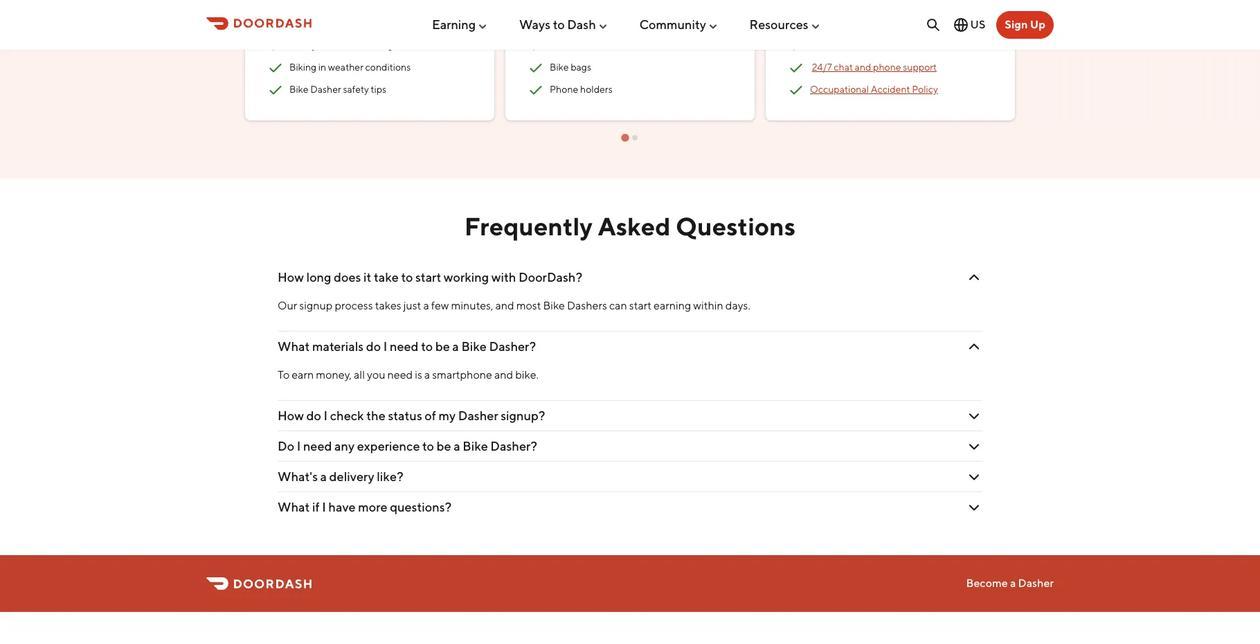 Task type: describe. For each thing, give the bounding box(es) containing it.
do
[[278, 439, 294, 454]]

more
[[358, 500, 388, 515]]

3 chevron down image from the top
[[966, 469, 983, 485]]

signup?
[[501, 409, 545, 423]]

like?
[[377, 470, 404, 484]]

to earn money, all you need is a smartphone and bike.
[[278, 369, 543, 382]]

questions?
[[390, 500, 452, 515]]

0 vertical spatial start
[[416, 270, 441, 285]]

1 vertical spatial need
[[388, 369, 413, 382]]

check mark image for phone holders
[[528, 81, 544, 98]]

phone
[[874, 62, 902, 73]]

check mark image for bike dasher safety tips
[[267, 81, 284, 98]]

frequently asked questions
[[465, 211, 796, 241]]

safety with bike dashing
[[290, 40, 393, 51]]

in
[[319, 62, 326, 73]]

helmets
[[550, 40, 586, 51]]

phone holders
[[550, 84, 613, 95]]

bike bags
[[550, 62, 593, 73]]

a down my
[[454, 439, 460, 454]]

i right the do
[[297, 439, 301, 454]]

within
[[694, 299, 724, 312]]

our signup process takes just a few minutes, and most bike dashers can start earning within days.
[[278, 299, 751, 312]]

us
[[971, 18, 986, 31]]

a left few
[[423, 299, 429, 312]]

what materials do i need to be a bike dasher?
[[278, 339, 536, 354]]

frequently
[[465, 211, 593, 241]]

earning link
[[432, 12, 489, 37]]

earning
[[654, 299, 691, 312]]

working
[[444, 270, 489, 285]]

a right is
[[424, 369, 430, 382]]

to for do i need any experience to be a bike dasher?
[[423, 439, 434, 454]]

0 horizontal spatial tips
[[371, 84, 387, 95]]

select a slide to show tab list
[[240, 131, 1021, 142]]

learn
[[278, 13, 300, 24]]

policy
[[912, 84, 938, 95]]

it
[[364, 270, 372, 285]]

the inside like the below, and more!
[[705, 0, 719, 9]]

and right chat
[[855, 62, 872, 73]]

earn
[[292, 369, 314, 382]]

weather
[[328, 62, 364, 73]]

if
[[312, 500, 320, 515]]

my
[[439, 409, 456, 423]]

all
[[354, 369, 365, 382]]

1 vertical spatial dasher
[[458, 409, 499, 423]]

accident
[[871, 84, 911, 95]]

dashers
[[567, 299, 607, 312]]

safedash
[[812, 40, 853, 51]]

materials
[[312, 339, 364, 354]]

bags
[[571, 62, 592, 73]]

resources link
[[750, 12, 821, 37]]

bike.
[[515, 369, 539, 382]]

chevron down image for what materials do i need to be a bike dasher?
[[966, 338, 983, 355]]

below,
[[528, 13, 556, 24]]

days.
[[726, 299, 751, 312]]

be for experience
[[437, 439, 451, 454]]

a right the what's at bottom
[[320, 470, 327, 484]]

1 vertical spatial start
[[629, 299, 652, 312]]

tips to learn about:
[[267, 0, 470, 24]]

i right if
[[322, 500, 326, 515]]

about:
[[302, 13, 329, 24]]

just
[[404, 299, 421, 312]]

sign up button
[[997, 11, 1054, 39]]

community
[[640, 17, 707, 32]]

become a dasher
[[967, 577, 1054, 590]]

safety
[[343, 84, 369, 95]]

ways
[[519, 17, 551, 32]]

resources
[[750, 17, 809, 32]]

1 horizontal spatial do
[[366, 339, 381, 354]]

minutes,
[[451, 299, 493, 312]]

any
[[335, 439, 355, 454]]

bike dasher safety tips
[[290, 84, 387, 95]]

our
[[278, 299, 297, 312]]

up
[[1030, 18, 1046, 31]]

have
[[329, 500, 356, 515]]

chevron down image for what if i have more questions?
[[966, 499, 983, 516]]

24/7 chat and phone support link
[[812, 62, 937, 73]]

tips inside tips to learn about:
[[455, 0, 470, 9]]

biking
[[290, 62, 317, 73]]

to for how long does it take to start working with doordash?
[[401, 270, 413, 285]]

more!
[[576, 13, 602, 24]]

a up smartphone
[[453, 339, 459, 354]]

delivery
[[329, 470, 374, 484]]

and inside like the below, and more!
[[557, 13, 574, 24]]

what for what if i have more questions?
[[278, 500, 310, 515]]

what's
[[278, 470, 318, 484]]

dashing
[[359, 40, 393, 51]]

ways to dash
[[519, 17, 596, 32]]

sign up
[[1005, 18, 1046, 31]]

long
[[306, 270, 331, 285]]

dash
[[567, 17, 596, 32]]



Task type: locate. For each thing, give the bounding box(es) containing it.
check mark image left bike dasher safety tips
[[267, 81, 284, 98]]

like the below, and more!
[[528, 0, 719, 24]]

with left bike
[[319, 40, 337, 51]]

1 vertical spatial chevron down image
[[966, 438, 983, 455]]

phone
[[550, 84, 579, 95]]

can
[[609, 299, 627, 312]]

do left check
[[306, 409, 321, 423]]

need up to earn money, all you need is a smartphone and bike.
[[390, 339, 419, 354]]

what if i have more questions?
[[278, 500, 452, 515]]

earning
[[432, 17, 476, 32]]

safety
[[290, 40, 317, 51]]

check mark image left biking
[[267, 59, 284, 76]]

do i need any experience to be a bike dasher?
[[278, 439, 537, 454]]

you
[[367, 369, 385, 382]]

tips
[[455, 0, 470, 9], [371, 84, 387, 95]]

1 vertical spatial what
[[278, 500, 310, 515]]

be up smartphone
[[435, 339, 450, 354]]

2 what from the top
[[278, 500, 310, 515]]

1 vertical spatial dasher?
[[491, 439, 537, 454]]

check mark image for biking in weather conditions
[[267, 59, 284, 76]]

to down of
[[423, 439, 434, 454]]

chevron down image for do i need any experience to be a bike dasher?
[[966, 438, 983, 455]]

dasher? down signup?
[[491, 439, 537, 454]]

and left more!
[[557, 13, 574, 24]]

to right "take"
[[401, 270, 413, 285]]

0 vertical spatial chevron down image
[[966, 338, 983, 355]]

the right check
[[367, 409, 386, 423]]

how long does it take to start working with doordash?
[[278, 270, 583, 285]]

be
[[435, 339, 450, 354], [437, 439, 451, 454]]

dasher? up bike.
[[489, 339, 536, 354]]

community link
[[640, 12, 719, 37]]

0 horizontal spatial with
[[319, 40, 337, 51]]

1 horizontal spatial dasher
[[458, 409, 499, 423]]

0 horizontal spatial do
[[306, 409, 321, 423]]

how for how long does it take to start working with doordash?
[[278, 270, 304, 285]]

do
[[366, 339, 381, 354], [306, 409, 321, 423]]

chevron down image for doordash?
[[966, 269, 983, 286]]

holders
[[580, 84, 613, 95]]

check mark image for bike bags
[[528, 59, 544, 76]]

conditions
[[365, 62, 411, 73]]

to up is
[[421, 339, 433, 354]]

2 vertical spatial need
[[303, 439, 332, 454]]

how left the long
[[278, 270, 304, 285]]

safedash link
[[812, 40, 853, 51]]

like
[[688, 0, 703, 9]]

1 chevron down image from the top
[[966, 338, 983, 355]]

1 vertical spatial the
[[367, 409, 386, 423]]

1 horizontal spatial tips
[[455, 0, 470, 9]]

1 vertical spatial tips
[[371, 84, 387, 95]]

to
[[267, 13, 276, 24], [553, 17, 565, 32], [401, 270, 413, 285], [421, 339, 433, 354], [423, 439, 434, 454]]

3 chevron down image from the top
[[966, 499, 983, 516]]

1 vertical spatial with
[[492, 270, 516, 285]]

0 horizontal spatial start
[[416, 270, 441, 285]]

need
[[390, 339, 419, 354], [388, 369, 413, 382], [303, 439, 332, 454]]

ways to dash link
[[519, 12, 609, 37]]

1 horizontal spatial start
[[629, 299, 652, 312]]

dasher
[[310, 84, 341, 95], [458, 409, 499, 423], [1019, 577, 1054, 590]]

what up the earn at the left of the page
[[278, 339, 310, 354]]

2 chevron down image from the top
[[966, 438, 983, 455]]

experience
[[357, 439, 420, 454]]

check mark image
[[267, 59, 284, 76], [528, 59, 544, 76], [788, 59, 805, 76], [267, 81, 284, 98], [528, 81, 544, 98]]

0 vertical spatial need
[[390, 339, 419, 354]]

0 vertical spatial what
[[278, 339, 310, 354]]

biking in weather conditions
[[290, 62, 411, 73]]

to inside tips to learn about:
[[267, 13, 276, 24]]

takes
[[375, 299, 401, 312]]

0 vertical spatial with
[[319, 40, 337, 51]]

check mark image
[[267, 37, 284, 54], [528, 37, 544, 54], [788, 37, 805, 54], [1049, 37, 1065, 54], [1049, 59, 1065, 76], [788, 81, 805, 98], [1049, 81, 1065, 98]]

does
[[334, 270, 361, 285]]

2 vertical spatial dasher
[[1019, 577, 1054, 590]]

dasher inside know before you go region
[[310, 84, 341, 95]]

0 vertical spatial chevron down image
[[966, 269, 983, 286]]

chat
[[834, 62, 853, 73]]

how up the do
[[278, 409, 304, 423]]

and left bike.
[[495, 369, 513, 382]]

how for how do i check the status of my dasher signup?
[[278, 409, 304, 423]]

start right can
[[629, 299, 652, 312]]

0 vertical spatial dasher?
[[489, 339, 536, 354]]

a right "become"
[[1011, 577, 1016, 590]]

check
[[330, 409, 364, 423]]

money,
[[316, 369, 352, 382]]

take
[[374, 270, 399, 285]]

24/7 chat and phone support
[[812, 62, 937, 73]]

how do i check the status of my dasher signup?
[[278, 409, 545, 423]]

tips up earning link
[[455, 0, 470, 9]]

globe line image
[[953, 17, 969, 33]]

1 what from the top
[[278, 339, 310, 354]]

0 horizontal spatial dasher
[[310, 84, 341, 95]]

and
[[557, 13, 574, 24], [855, 62, 872, 73], [496, 299, 514, 312], [495, 369, 513, 382]]

0 vertical spatial the
[[705, 0, 719, 9]]

i left check
[[324, 409, 328, 423]]

with
[[319, 40, 337, 51], [492, 270, 516, 285]]

2 horizontal spatial dasher
[[1019, 577, 1054, 590]]

signup
[[299, 299, 333, 312]]

what
[[278, 339, 310, 354], [278, 500, 310, 515]]

few
[[431, 299, 449, 312]]

check mark image left "24/7"
[[788, 59, 805, 76]]

chevron down image
[[966, 269, 983, 286], [966, 408, 983, 424], [966, 469, 983, 485]]

24/7
[[812, 62, 832, 73]]

is
[[415, 369, 422, 382]]

be for need
[[435, 339, 450, 354]]

what's a delivery like?
[[278, 470, 404, 484]]

occupational
[[810, 84, 869, 95]]

0 vertical spatial do
[[366, 339, 381, 354]]

0 vertical spatial be
[[435, 339, 450, 354]]

to left learn
[[267, 13, 276, 24]]

check mark image left bike bags
[[528, 59, 544, 76]]

need left is
[[388, 369, 413, 382]]

0 vertical spatial tips
[[455, 0, 470, 9]]

1 vertical spatial how
[[278, 409, 304, 423]]

tips right safety
[[371, 84, 387, 95]]

1 vertical spatial be
[[437, 439, 451, 454]]

support
[[903, 62, 937, 73]]

process
[[335, 299, 373, 312]]

do up you in the left of the page
[[366, 339, 381, 354]]

dasher down in
[[310, 84, 341, 95]]

1 vertical spatial do
[[306, 409, 321, 423]]

2 chevron down image from the top
[[966, 408, 983, 424]]

1 chevron down image from the top
[[966, 269, 983, 286]]

2 vertical spatial chevron down image
[[966, 469, 983, 485]]

to
[[278, 369, 290, 382]]

chevron down image for signup?
[[966, 408, 983, 424]]

with inside know before you go region
[[319, 40, 337, 51]]

occupational accident policy
[[810, 84, 938, 95]]

of
[[425, 409, 436, 423]]

0 vertical spatial dasher
[[310, 84, 341, 95]]

1 how from the top
[[278, 270, 304, 285]]

to for what materials do i need to be a bike dasher?
[[421, 339, 433, 354]]

i
[[384, 339, 387, 354], [324, 409, 328, 423], [297, 439, 301, 454], [322, 500, 326, 515]]

2 how from the top
[[278, 409, 304, 423]]

occupational accident policy link
[[810, 84, 938, 95]]

dasher right "become"
[[1019, 577, 1054, 590]]

questions
[[676, 211, 796, 241]]

to inside ways to dash link
[[553, 17, 565, 32]]

become a dasher link
[[967, 577, 1054, 590]]

be down my
[[437, 439, 451, 454]]

sign
[[1005, 18, 1028, 31]]

doordash?
[[519, 270, 583, 285]]

1 horizontal spatial the
[[705, 0, 719, 9]]

0 vertical spatial how
[[278, 270, 304, 285]]

to up helmets
[[553, 17, 565, 32]]

know before you go region
[[240, 0, 1261, 142]]

with up our signup process takes just a few minutes, and most bike dashers can start earning within days. at the top
[[492, 270, 516, 285]]

and left 'most'
[[496, 299, 514, 312]]

1 horizontal spatial with
[[492, 270, 516, 285]]

start
[[416, 270, 441, 285], [629, 299, 652, 312]]

the right the like
[[705, 0, 719, 9]]

bike
[[550, 62, 569, 73], [290, 84, 309, 95], [543, 299, 565, 312], [462, 339, 487, 354], [463, 439, 488, 454]]

need left any
[[303, 439, 332, 454]]

dasher? for do i need any experience to be a bike dasher?
[[491, 439, 537, 454]]

chevron down image
[[966, 338, 983, 355], [966, 438, 983, 455], [966, 499, 983, 516]]

most
[[516, 299, 541, 312]]

dasher right my
[[458, 409, 499, 423]]

2 vertical spatial chevron down image
[[966, 499, 983, 516]]

a
[[423, 299, 429, 312], [453, 339, 459, 354], [424, 369, 430, 382], [454, 439, 460, 454], [320, 470, 327, 484], [1011, 577, 1016, 590]]

0 horizontal spatial the
[[367, 409, 386, 423]]

what for what materials do i need to be a bike dasher?
[[278, 339, 310, 354]]

i up you in the left of the page
[[384, 339, 387, 354]]

become
[[967, 577, 1008, 590]]

1 vertical spatial chevron down image
[[966, 408, 983, 424]]

start up few
[[416, 270, 441, 285]]

asked
[[598, 211, 671, 241]]

check mark image left the phone
[[528, 81, 544, 98]]

smartphone
[[432, 369, 492, 382]]

bike
[[339, 40, 357, 51]]

what left if
[[278, 500, 310, 515]]

dasher? for what materials do i need to be a bike dasher?
[[489, 339, 536, 354]]

status
[[388, 409, 422, 423]]



Task type: vqa. For each thing, say whether or not it's contained in the screenshot.
made?
no



